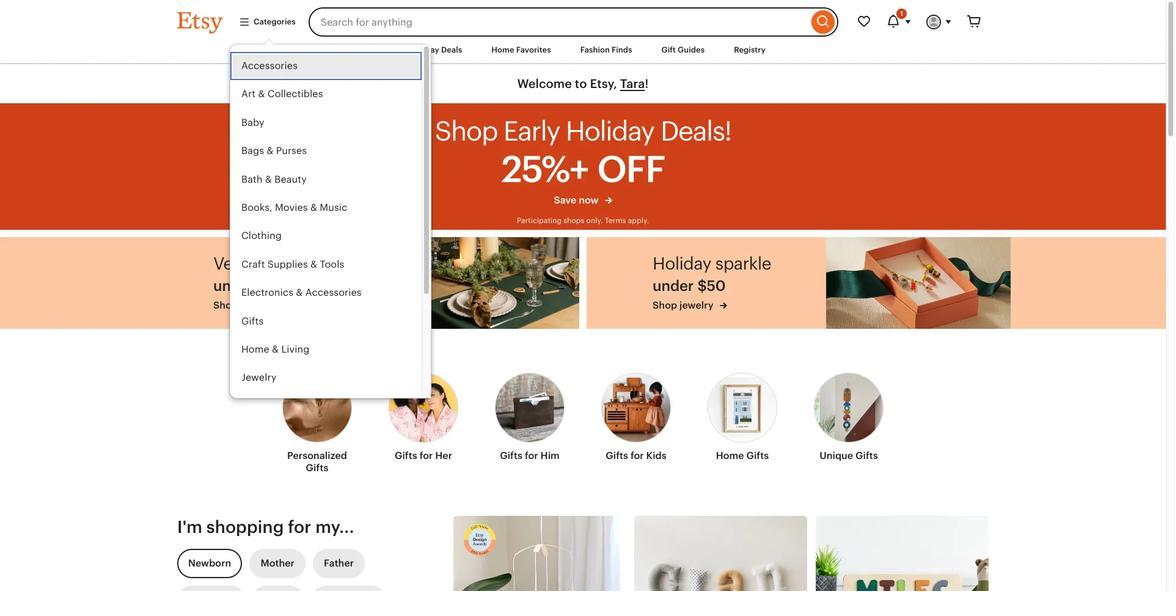 Task type: locate. For each thing, give the bounding box(es) containing it.
0 vertical spatial supplies
[[268, 258, 308, 270]]

registry
[[734, 45, 766, 54]]

unique gifts link
[[814, 366, 884, 467]]

1 horizontal spatial home
[[492, 45, 514, 54]]

for left her
[[420, 450, 433, 462]]

paper
[[241, 400, 268, 412]]

home
[[492, 45, 514, 54], [241, 343, 269, 355], [716, 450, 744, 462]]

banner
[[155, 0, 1011, 421]]

only.
[[586, 216, 603, 225]]

movies
[[275, 202, 308, 213]]

None search field
[[308, 7, 839, 37]]

sparkle
[[715, 254, 771, 273]]

!
[[645, 77, 649, 91]]

unique gifts
[[820, 450, 878, 462]]

&
[[258, 88, 265, 100], [267, 145, 273, 157], [265, 173, 272, 185], [310, 202, 317, 213], [311, 258, 317, 270], [296, 287, 303, 298], [272, 343, 279, 355], [271, 400, 278, 412]]

& for living
[[272, 343, 279, 355]]

accessories link
[[230, 52, 422, 80]]

electronics & accessories
[[241, 287, 362, 298]]

gift guides link
[[652, 39, 714, 61]]

2 under $50 from the left
[[653, 277, 726, 294]]

home for home favorites
[[492, 45, 514, 54]]

2 vertical spatial home
[[716, 450, 744, 462]]

decor
[[302, 254, 348, 273], [240, 299, 268, 311]]

home inside home favorites link
[[492, 45, 514, 54]]

her
[[435, 450, 452, 462]]

for left him
[[525, 450, 538, 462]]

paper & party supplies
[[241, 400, 347, 412]]

1 horizontal spatial shop
[[435, 116, 497, 146]]

fashion finds
[[580, 45, 632, 54]]

& right art
[[258, 88, 265, 100]]

for left kids
[[631, 450, 644, 462]]

etsy design awards finalist pick 2022 -- shrimp upcycled wool mobile image
[[453, 516, 626, 591]]

home favorites link
[[482, 39, 560, 61]]

shop jewelry link
[[653, 299, 771, 313]]

1 vertical spatial decor
[[240, 299, 268, 311]]

menu bar containing home favorites
[[155, 37, 1011, 64]]

personalized
[[287, 450, 347, 462]]

my...
[[315, 517, 354, 537]]

0 horizontal spatial under $50
[[213, 277, 286, 294]]

music
[[320, 202, 347, 213]]

welcome
[[517, 77, 572, 91]]

under $50
[[213, 277, 286, 294], [653, 277, 726, 294]]

1 vertical spatial home
[[241, 343, 269, 355]]

gifts for her link
[[389, 366, 458, 467]]

etsy,
[[590, 77, 617, 91]]

art
[[241, 88, 256, 100]]

supplies
[[268, 258, 308, 270], [307, 400, 347, 412]]

0 horizontal spatial shop
[[213, 299, 238, 311]]

1 under $50 from the left
[[213, 277, 286, 294]]

bath & beauty
[[241, 173, 307, 185]]

home favorites
[[492, 45, 551, 54]]

supplies down jewelry link
[[307, 400, 347, 412]]

0 vertical spatial decor
[[302, 254, 348, 273]]

gifts for kids
[[606, 450, 667, 462]]

shop early holiday deals! 25%+ off save now
[[435, 116, 731, 206]]

i'm shopping for my...
[[177, 517, 354, 537]]

none search field inside 'banner'
[[308, 7, 839, 37]]

& right bath
[[265, 173, 272, 185]]

craft supplies & tools
[[241, 258, 344, 270]]

shop
[[435, 116, 497, 146], [213, 299, 238, 311], [653, 299, 677, 311]]

Search for anything text field
[[308, 7, 809, 37]]

books, movies & music
[[241, 202, 347, 213]]

electronics
[[241, 287, 293, 298]]

under $50 down craft
[[213, 277, 286, 294]]

accessories up art & collectibles
[[241, 60, 298, 72]]

& for accessories
[[296, 287, 303, 298]]

& right bags at the left top of page
[[267, 145, 273, 157]]

bags & purses link
[[230, 137, 422, 165]]

& left party
[[271, 400, 278, 412]]

gifts for her
[[395, 450, 452, 462]]

1 horizontal spatial under $50
[[653, 277, 726, 294]]

for
[[420, 450, 433, 462], [525, 450, 538, 462], [631, 450, 644, 462], [288, 517, 311, 537]]

0 horizontal spatial home
[[241, 343, 269, 355]]

under $50 inside very merry decor under $50 shop decor
[[213, 277, 286, 294]]

& left living
[[272, 343, 279, 355]]

early
[[503, 116, 560, 146]]

accessories
[[241, 60, 298, 72], [305, 287, 362, 298]]

home for home gifts
[[716, 450, 744, 462]]

decor down the clothing link
[[302, 254, 348, 273]]

home inside home & living link
[[241, 343, 269, 355]]

home inside the home gifts link
[[716, 450, 744, 462]]

& for party
[[271, 400, 278, 412]]

0 horizontal spatial accessories
[[241, 60, 298, 72]]

clothing
[[241, 230, 282, 242]]

tara
[[620, 77, 645, 91]]

1 vertical spatial accessories
[[305, 287, 362, 298]]

very
[[213, 254, 248, 273]]

electronics & accessories link
[[230, 279, 422, 307]]

2 horizontal spatial home
[[716, 450, 744, 462]]

under $50 up jewelry
[[653, 277, 726, 294]]

holiday
[[653, 254, 711, 273]]

a colorful charm choker statement necklace featuring six beads on a dainty gold chain shown in an open gift box. image
[[826, 237, 1011, 329]]

menu containing accessories
[[230, 44, 431, 421]]

supplies up 'electronics & accessories' at the left of page
[[268, 258, 308, 270]]

menu bar
[[155, 37, 1011, 64]]

home gifts link
[[708, 366, 777, 467]]

decor down electronics
[[240, 299, 268, 311]]

2 horizontal spatial shop
[[653, 299, 677, 311]]

1
[[900, 10, 903, 17]]

favorites
[[516, 45, 551, 54]]

art & collectibles link
[[230, 80, 422, 109]]

craft supplies & tools link
[[230, 250, 422, 279]]

0 vertical spatial accessories
[[241, 60, 298, 72]]

& for purses
[[267, 145, 273, 157]]

gifts for him
[[500, 450, 560, 462]]

shop inside the shop early holiday deals! 25%+ off save now
[[435, 116, 497, 146]]

bags & purses
[[241, 145, 307, 157]]

& up shop decor link
[[296, 287, 303, 298]]

holiday deals!
[[566, 116, 731, 146]]

for for her
[[420, 450, 433, 462]]

& for beauty
[[265, 173, 272, 185]]

menu
[[230, 44, 431, 421]]

0 vertical spatial home
[[492, 45, 514, 54]]

accessories down tools
[[305, 287, 362, 298]]

tara link
[[620, 77, 645, 91]]

gifts
[[241, 315, 264, 327], [395, 450, 417, 462], [500, 450, 523, 462], [606, 450, 628, 462], [747, 450, 769, 462], [856, 450, 878, 462], [306, 462, 328, 474]]

1 horizontal spatial accessories
[[305, 287, 362, 298]]



Task type: describe. For each thing, give the bounding box(es) containing it.
0 horizontal spatial decor
[[240, 299, 268, 311]]

shop inside very merry decor under $50 shop decor
[[213, 299, 238, 311]]

gifts inside personalized gifts
[[306, 462, 328, 474]]

very merry decor under $50 shop decor
[[213, 254, 348, 311]]

home for home & living
[[241, 343, 269, 355]]

guides
[[678, 45, 705, 54]]

categories
[[254, 17, 296, 26]]

shop inside the holiday sparkle under $50 shop jewelry
[[653, 299, 677, 311]]

bags
[[241, 145, 264, 157]]

1 vertical spatial supplies
[[307, 400, 347, 412]]

to
[[575, 77, 587, 91]]

for for kids
[[631, 450, 644, 462]]

25%+ off
[[501, 148, 665, 190]]

save
[[554, 194, 577, 206]]

gift
[[662, 45, 676, 54]]

kids
[[646, 450, 667, 462]]

books, movies & music link
[[230, 194, 422, 222]]

now
[[579, 194, 599, 206]]

jewelry
[[680, 299, 714, 311]]

& for collectibles
[[258, 88, 265, 100]]

merry
[[252, 254, 298, 273]]

welcome to etsy, tara !
[[517, 77, 649, 91]]

terms apply.
[[605, 216, 649, 225]]

registry link
[[725, 39, 775, 61]]

party
[[280, 400, 304, 412]]

jewelry
[[241, 372, 276, 383]]

under $50 inside the holiday sparkle under $50 shop jewelry
[[653, 277, 726, 294]]

bath
[[241, 173, 263, 185]]

& left tools
[[311, 258, 317, 270]]

finds
[[612, 45, 632, 54]]

clothing link
[[230, 222, 422, 250]]

tools
[[320, 258, 344, 270]]

for for him
[[525, 450, 538, 462]]

gifts for him link
[[495, 366, 565, 467]]

baby link
[[230, 109, 422, 137]]

shop decor link
[[213, 299, 348, 313]]

& left music
[[310, 202, 317, 213]]

father
[[324, 558, 354, 569]]

gifts for kids link
[[601, 366, 671, 467]]

bath & beauty link
[[230, 165, 422, 194]]

gift guides
[[662, 45, 705, 54]]

1 horizontal spatial decor
[[302, 254, 348, 273]]

for left my...
[[288, 517, 311, 537]]

purses
[[276, 145, 307, 157]]

unique
[[820, 450, 853, 462]]

1 button
[[879, 7, 919, 37]]

fashion
[[580, 45, 610, 54]]

participating
[[517, 216, 562, 225]]

participating shops only. terms apply.
[[517, 216, 649, 225]]

collectibles
[[268, 88, 323, 100]]

fashion finds link
[[571, 39, 641, 61]]

baby
[[241, 117, 264, 128]]

gifts link
[[230, 307, 422, 336]]

him
[[541, 450, 560, 462]]

holiday sparkle under $50 shop jewelry
[[653, 254, 771, 311]]

newborn
[[188, 558, 231, 569]]

craft
[[241, 258, 265, 270]]

beauty
[[275, 173, 307, 185]]

home & living link
[[230, 336, 422, 364]]

a festive christmas table setting featuring two green table runners shown with glassware, serveware, and a candle centerpiece. image
[[395, 237, 579, 329]]

banner containing accessories
[[155, 0, 1011, 421]]

shops
[[564, 216, 585, 225]]

personalized gifts link
[[282, 366, 352, 479]]

save now link
[[435, 194, 731, 214]]

books,
[[241, 202, 272, 213]]

jewelry link
[[230, 364, 422, 392]]

mother
[[261, 558, 295, 569]]

name puzzle for toddlers, personalized christmas gift for kids, toddler wood toy, first birthday gift, custom name puzzle, puzzle for kids image
[[816, 516, 989, 591]]

living
[[281, 343, 310, 355]]

home & living
[[241, 343, 310, 355]]

art & collectibles
[[241, 88, 323, 100]]

categories button
[[230, 11, 305, 33]]

gifts inside 'menu'
[[241, 315, 264, 327]]

shopping
[[206, 517, 284, 537]]



Task type: vqa. For each thing, say whether or not it's contained in the screenshot.
1st 'Linen' from left
no



